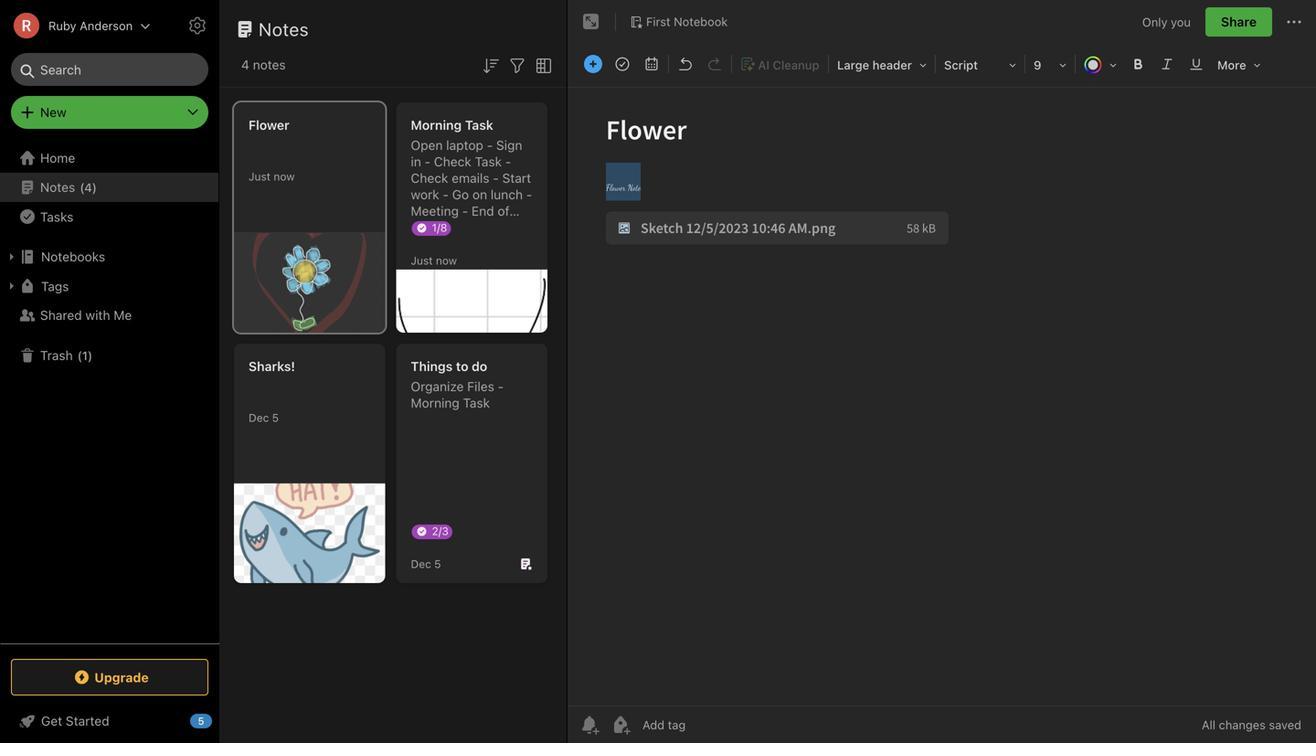 Task type: describe. For each thing, give the bounding box(es) containing it.
files
[[467, 379, 494, 394]]

Font color field
[[1078, 51, 1123, 78]]

notebook
[[674, 15, 728, 28]]

settings image
[[186, 15, 208, 37]]

go
[[452, 187, 469, 202]]

1 vertical spatial task
[[475, 154, 502, 169]]

home
[[40, 150, 75, 165]]

expand note image
[[580, 11, 602, 33]]

morning inside things to do organize files - morning task
[[411, 395, 460, 410]]

Insert field
[[579, 51, 607, 77]]

upgrade button
[[11, 659, 208, 696]]

0 vertical spatial task
[[465, 117, 493, 133]]

expand tags image
[[5, 279, 19, 293]]

morning task open laptop - sign in - check task - check emails - start work - go on lunch - meeting - end of day
[[411, 117, 532, 235]]

0 vertical spatial just
[[249, 170, 271, 183]]

end
[[472, 203, 494, 218]]

1 horizontal spatial 4
[[241, 57, 249, 72]]

- left go
[[443, 187, 449, 202]]

9
[[1034, 58, 1041, 72]]

Font family field
[[938, 51, 1023, 78]]

notebooks
[[41, 249, 105, 264]]

View options field
[[528, 53, 555, 77]]

0 vertical spatial check
[[434, 154, 471, 169]]

1/8
[[432, 221, 447, 234]]

first
[[646, 15, 670, 28]]

notes for notes
[[259, 18, 309, 40]]

Font size field
[[1027, 51, 1073, 78]]

anderson
[[80, 19, 133, 32]]

1 vertical spatial dec 5
[[411, 558, 441, 570]]

first notebook button
[[623, 9, 734, 35]]

you
[[1171, 15, 1191, 29]]

calendar event image
[[639, 51, 664, 77]]

More actions field
[[1283, 7, 1305, 37]]

( for trash
[[77, 348, 82, 362]]

new button
[[11, 96, 208, 129]]

1 vertical spatial just
[[411, 254, 433, 267]]

bold image
[[1125, 51, 1151, 77]]

thumbnail image for things to do organize files - morning task
[[234, 484, 385, 583]]

flower
[[249, 117, 289, 133]]

- inside things to do organize files - morning task
[[498, 379, 504, 394]]

large
[[837, 58, 869, 72]]

trash
[[40, 348, 73, 363]]

Help and Learning task checklist field
[[0, 707, 219, 736]]

trash ( 1 )
[[40, 348, 92, 363]]

1 vertical spatial just now
[[411, 254, 457, 267]]

add a reminder image
[[579, 714, 600, 736]]

Search text field
[[24, 53, 196, 86]]

script
[[944, 58, 978, 72]]

tags button
[[0, 271, 218, 301]]

started
[[66, 713, 109, 728]]

- right in
[[425, 154, 431, 169]]

tasks button
[[0, 202, 218, 231]]

on
[[472, 187, 487, 202]]

more
[[1217, 58, 1246, 72]]

click to collapse image
[[213, 709, 226, 731]]

meeting
[[411, 203, 459, 218]]

only you
[[1142, 15, 1191, 29]]

new
[[40, 105, 67, 120]]

sharks!
[[249, 359, 295, 374]]

day
[[411, 220, 432, 235]]

Add tag field
[[641, 717, 778, 733]]

italic image
[[1154, 51, 1180, 77]]

large header
[[837, 58, 912, 72]]

ruby anderson
[[48, 19, 133, 32]]

4 inside the notes ( 4 )
[[84, 180, 92, 194]]

share button
[[1205, 7, 1272, 37]]

- down start
[[526, 187, 532, 202]]



Task type: locate. For each thing, give the bounding box(es) containing it.
0 vertical spatial (
[[80, 180, 84, 194]]

check
[[434, 154, 471, 169], [411, 170, 448, 186]]

4 left notes
[[241, 57, 249, 72]]

just down flower
[[249, 170, 271, 183]]

morning inside morning task open laptop - sign in - check task - check emails - start work - go on lunch - meeting - end of day
[[411, 117, 462, 133]]

tree
[[0, 143, 219, 643]]

) right trash at the top left of the page
[[88, 348, 92, 362]]

all
[[1202, 718, 1216, 732]]

1 vertical spatial )
[[88, 348, 92, 362]]

0 horizontal spatial just
[[249, 170, 271, 183]]

laptop
[[446, 138, 483, 153]]

4 down home link at the left of page
[[84, 180, 92, 194]]

1 vertical spatial notes
[[40, 180, 75, 195]]

- right files
[[498, 379, 504, 394]]

dec 5
[[249, 411, 279, 424], [411, 558, 441, 570]]

thumbnail image for morning task open laptop - sign in - check task - check emails - start work - go on lunch - meeting - end of day
[[234, 233, 385, 333]]

1 vertical spatial 5
[[434, 558, 441, 570]]

dec 5 down the 2/3
[[411, 558, 441, 570]]

with
[[85, 308, 110, 323]]

home link
[[0, 143, 219, 173]]

0 vertical spatial just now
[[249, 170, 295, 183]]

0 vertical spatial dec
[[249, 411, 269, 424]]

0 vertical spatial notes
[[259, 18, 309, 40]]

me
[[114, 308, 132, 323]]

of
[[498, 203, 509, 218]]

saved
[[1269, 718, 1302, 732]]

- up lunch
[[493, 170, 499, 186]]

) for notes
[[92, 180, 97, 194]]

4
[[241, 57, 249, 72], [84, 180, 92, 194]]

1 horizontal spatial notes
[[259, 18, 309, 40]]

tags
[[41, 279, 69, 294]]

share
[[1221, 14, 1257, 29]]

1 horizontal spatial dec 5
[[411, 558, 441, 570]]

) inside trash ( 1 )
[[88, 348, 92, 362]]

1 horizontal spatial now
[[436, 254, 457, 267]]

1 vertical spatial 4
[[84, 180, 92, 194]]

morning
[[411, 117, 462, 133], [411, 395, 460, 410]]

just now down 1/8
[[411, 254, 457, 267]]

task down files
[[463, 395, 490, 410]]

upgrade
[[94, 670, 149, 685]]

5 down the 2/3
[[434, 558, 441, 570]]

( inside trash ( 1 )
[[77, 348, 82, 362]]

5 inside help and learning task checklist field
[[198, 715, 204, 727]]

ruby
[[48, 19, 76, 32]]

1 vertical spatial now
[[436, 254, 457, 267]]

to
[[456, 359, 468, 374]]

notes up notes
[[259, 18, 309, 40]]

morning down organize
[[411, 395, 460, 410]]

just now
[[249, 170, 295, 183], [411, 254, 457, 267]]

get started
[[41, 713, 109, 728]]

0 horizontal spatial notes
[[40, 180, 75, 195]]

underline image
[[1184, 51, 1209, 77]]

things to do organize files - morning task
[[411, 359, 504, 410]]

shared with me
[[40, 308, 132, 323]]

0 horizontal spatial 5
[[198, 715, 204, 727]]

0 horizontal spatial dec 5
[[249, 411, 279, 424]]

Add filters field
[[506, 53, 528, 77]]

task up laptop
[[465, 117, 493, 133]]

more actions image
[[1283, 11, 1305, 33]]

start
[[502, 170, 531, 186]]

undo image
[[673, 51, 698, 77]]

work
[[411, 187, 439, 202]]

2 vertical spatial 5
[[198, 715, 204, 727]]

0 vertical spatial 5
[[272, 411, 279, 424]]

just now down flower
[[249, 170, 295, 183]]

open
[[411, 138, 443, 153]]

notes
[[253, 57, 286, 72]]

thumbnail image
[[234, 233, 385, 333], [396, 270, 547, 333], [234, 484, 385, 583]]

( down home link at the left of page
[[80, 180, 84, 194]]

check down laptop
[[434, 154, 471, 169]]

- left sign
[[487, 138, 493, 153]]

0 horizontal spatial 4
[[84, 180, 92, 194]]

check up work
[[411, 170, 448, 186]]

1 horizontal spatial just
[[411, 254, 433, 267]]

now
[[274, 170, 295, 183], [436, 254, 457, 267]]

2 vertical spatial task
[[463, 395, 490, 410]]

4 notes
[[241, 57, 286, 72]]

lunch
[[491, 187, 523, 202]]

) down home link at the left of page
[[92, 180, 97, 194]]

None search field
[[24, 53, 196, 86]]

Note Editor text field
[[568, 88, 1316, 706]]

1 morning from the top
[[411, 117, 462, 133]]

notebooks link
[[0, 242, 218, 271]]

notes for notes ( 4 )
[[40, 180, 75, 195]]

(
[[80, 180, 84, 194], [77, 348, 82, 362]]

dec
[[249, 411, 269, 424], [411, 558, 431, 570]]

things
[[411, 359, 453, 374]]

expand notebooks image
[[5, 250, 19, 264]]

0 vertical spatial dec 5
[[249, 411, 279, 424]]

1 vertical spatial (
[[77, 348, 82, 362]]

0 vertical spatial 4
[[241, 57, 249, 72]]

0 horizontal spatial just now
[[249, 170, 295, 183]]

morning up open
[[411, 117, 462, 133]]

1 horizontal spatial dec
[[411, 558, 431, 570]]

)
[[92, 180, 97, 194], [88, 348, 92, 362]]

now down flower
[[274, 170, 295, 183]]

0 horizontal spatial now
[[274, 170, 295, 183]]

More field
[[1211, 51, 1267, 78]]

notes down home
[[40, 180, 75, 195]]

notes ( 4 )
[[40, 180, 97, 195]]

Sort options field
[[480, 53, 502, 77]]

get
[[41, 713, 62, 728]]

Heading level field
[[831, 51, 933, 78]]

( inside the notes ( 4 )
[[80, 180, 84, 194]]

task image
[[610, 51, 635, 77]]

shared
[[40, 308, 82, 323]]

2 morning from the top
[[411, 395, 460, 410]]

tree containing home
[[0, 143, 219, 643]]

( for notes
[[80, 180, 84, 194]]

changes
[[1219, 718, 1266, 732]]

only
[[1142, 15, 1168, 29]]

- down sign
[[505, 154, 511, 169]]

organize
[[411, 379, 464, 394]]

0 vertical spatial )
[[92, 180, 97, 194]]

task inside things to do organize files - morning task
[[463, 395, 490, 410]]

now down 1/8
[[436, 254, 457, 267]]

5
[[272, 411, 279, 424], [434, 558, 441, 570], [198, 715, 204, 727]]

1 vertical spatial morning
[[411, 395, 460, 410]]

do
[[472, 359, 487, 374]]

shared with me link
[[0, 301, 218, 330]]

2/3
[[432, 525, 449, 537]]

1 horizontal spatial just now
[[411, 254, 457, 267]]

just down the day at the top left
[[411, 254, 433, 267]]

) inside the notes ( 4 )
[[92, 180, 97, 194]]

tasks
[[40, 209, 73, 224]]

first notebook
[[646, 15, 728, 28]]

) for trash
[[88, 348, 92, 362]]

1 vertical spatial check
[[411, 170, 448, 186]]

dec 5 down sharks! at the left of page
[[249, 411, 279, 424]]

0 vertical spatial now
[[274, 170, 295, 183]]

5 left "click to collapse" icon
[[198, 715, 204, 727]]

task up emails
[[475, 154, 502, 169]]

all changes saved
[[1202, 718, 1302, 732]]

in
[[411, 154, 421, 169]]

Account field
[[0, 7, 151, 44]]

( right trash at the top left of the page
[[77, 348, 82, 362]]

just
[[249, 170, 271, 183], [411, 254, 433, 267]]

1
[[82, 348, 88, 362]]

add filters image
[[506, 55, 528, 77]]

emails
[[452, 170, 489, 186]]

add tag image
[[610, 714, 632, 736]]

note window element
[[568, 0, 1316, 743]]

2 horizontal spatial 5
[[434, 558, 441, 570]]

- down go
[[462, 203, 468, 218]]

notes
[[259, 18, 309, 40], [40, 180, 75, 195]]

5 down sharks! at the left of page
[[272, 411, 279, 424]]

1 vertical spatial dec
[[411, 558, 431, 570]]

task
[[465, 117, 493, 133], [475, 154, 502, 169], [463, 395, 490, 410]]

1 horizontal spatial 5
[[272, 411, 279, 424]]

-
[[487, 138, 493, 153], [425, 154, 431, 169], [505, 154, 511, 169], [493, 170, 499, 186], [443, 187, 449, 202], [526, 187, 532, 202], [462, 203, 468, 218], [498, 379, 504, 394]]

0 horizontal spatial dec
[[249, 411, 269, 424]]

sign
[[496, 138, 522, 153]]

header
[[873, 58, 912, 72]]

0 vertical spatial morning
[[411, 117, 462, 133]]



Task type: vqa. For each thing, say whether or not it's contained in the screenshot.
Filter tasks ICON
no



